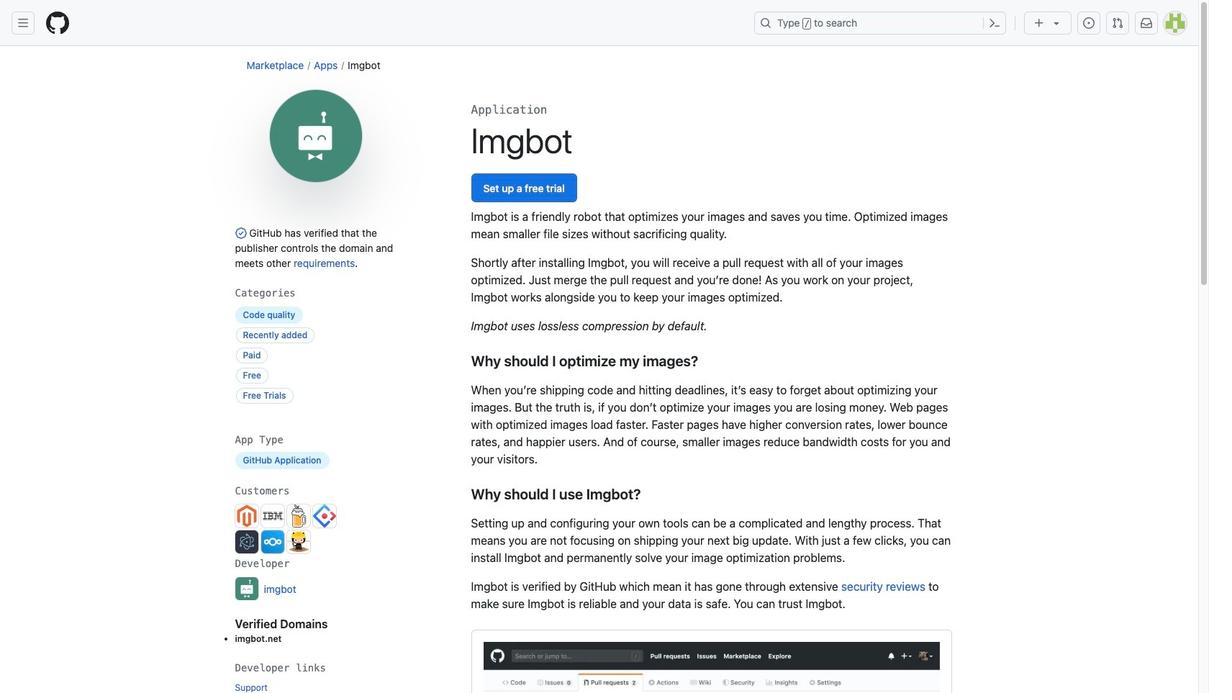 Task type: locate. For each thing, give the bounding box(es) containing it.
@ant design image
[[313, 505, 336, 528]]

@imgbot image
[[235, 578, 258, 601]]

issue opened image
[[1084, 17, 1095, 29]]

@electron image
[[235, 531, 258, 554]]

@ibm image
[[261, 505, 284, 528]]

@magento image
[[235, 505, 258, 528]]

@homebrew image
[[287, 505, 310, 528]]

git pull request image
[[1112, 17, 1124, 29]]



Task type: describe. For each thing, give the bounding box(es) containing it.
command palette image
[[989, 17, 1001, 29]]

plus image
[[1034, 17, 1046, 29]]

@nextcloud image
[[261, 531, 284, 554]]

verified image
[[235, 228, 247, 239]]

triangle down image
[[1051, 17, 1063, 29]]

notifications image
[[1141, 17, 1153, 29]]

homepage image
[[46, 12, 69, 35]]

@doocs image
[[287, 531, 310, 554]]



Task type: vqa. For each thing, say whether or not it's contained in the screenshot.
joaomatossilva link
no



